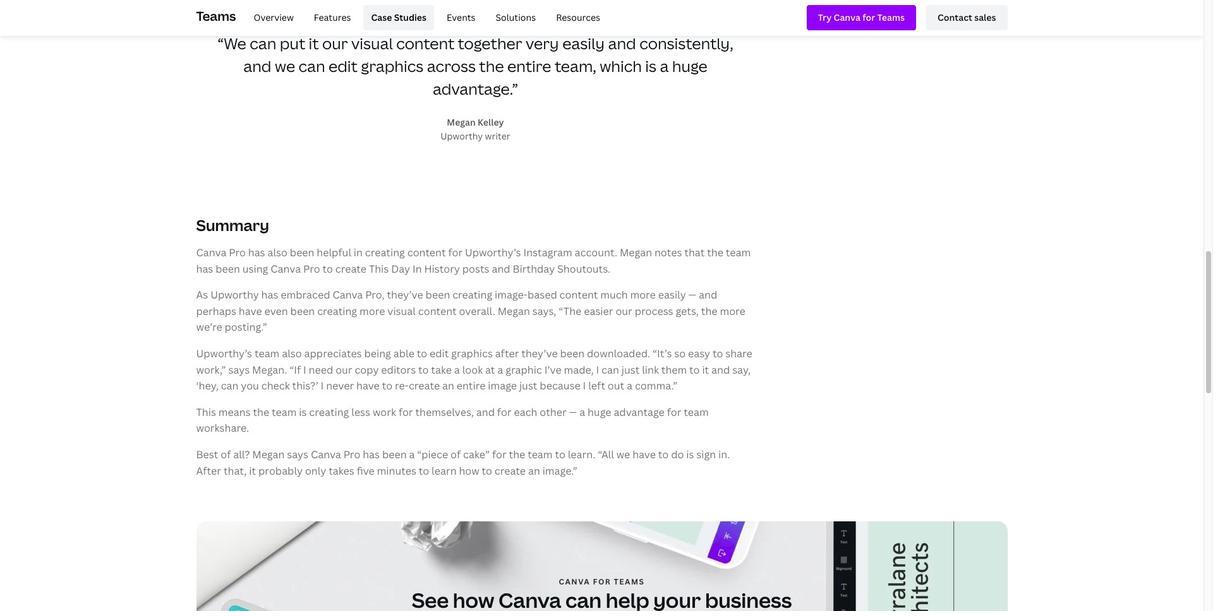 Task type: describe. For each thing, give the bounding box(es) containing it.
canva
[[559, 577, 591, 588]]

contact sales image
[[938, 11, 997, 25]]

left
[[589, 379, 606, 393]]

overview link
[[246, 5, 301, 30]]

say,
[[733, 363, 751, 377]]

out
[[608, 379, 625, 393]]

graphics inside "we can put it our visual content together very easily and consistently, and we can edit graphics across the entire team, which is a huge advantage."
[[361, 56, 424, 76]]

they've inside as upworthy has embraced canva pro, they've been creating image-based content much more easily — and perhaps have even been creating more visual content overall. megan says, "the easier our process gets, the more we're posting."
[[387, 288, 423, 302]]

easily inside as upworthy has embraced canva pro, they've been creating image-based content much more easily — and perhaps have even been creating more visual content overall. megan says, "the easier our process gets, the more we're posting."
[[659, 288, 686, 302]]

a right the at on the bottom of page
[[498, 363, 503, 377]]

and inside as upworthy has embraced canva pro, they've been creating image-based content much more easily — and perhaps have even been creating more visual content overall. megan says, "the easier our process gets, the more we're posting."
[[699, 288, 718, 302]]

image-
[[495, 288, 528, 302]]

visual inside as upworthy has embraced canva pro, they've been creating image-based content much more easily — and perhaps have even been creating more visual content overall. megan says, "the easier our process gets, the more we're posting."
[[388, 305, 416, 319]]

in
[[413, 262, 422, 276]]

megan kelley upworthy writer
[[441, 116, 511, 142]]

megan.
[[252, 363, 287, 377]]

being
[[364, 347, 391, 361]]

team inside the canva pro has also been helpful in creating content for upworthy's instagram account. megan notes that the team has been using canva pro to create this day in history posts and birthday shoutouts.
[[726, 246, 751, 260]]

copy
[[355, 363, 379, 377]]

0 horizontal spatial just
[[520, 379, 538, 393]]

consistently,
[[640, 33, 734, 54]]

says,
[[533, 305, 557, 319]]

upworthy's inside upworthy's team also appreciates being able to edit graphics after they've been downloaded. "it's so easy to share work," says megan. "if i need our copy editors to take a look at a graphic i've made, i can just link them to it and say, 'hey, can you check this?' i never have to re-create an entire image just because i left out a comma."
[[196, 347, 252, 361]]

— inside as upworthy has embraced canva pro, they've been creating image-based content much more easily — and perhaps have even been creating more visual content overall. megan says, "the easier our process gets, the more we're posting."
[[689, 288, 697, 302]]

team down check
[[272, 406, 297, 420]]

is inside best of all? megan says canva pro has been a "piece of cake" for the team to learn. "all we have to do is sign in. after that, it probably only takes five minutes to learn how to create an image."
[[687, 448, 694, 462]]

team,
[[555, 56, 597, 76]]

a right out
[[627, 379, 633, 393]]

overall.
[[459, 305, 495, 319]]

never
[[326, 379, 354, 393]]

resources link
[[549, 5, 608, 30]]

teams
[[614, 577, 645, 588]]

a left look
[[454, 363, 460, 377]]

take
[[431, 363, 452, 377]]

pro,
[[365, 288, 385, 302]]

case studies link
[[364, 5, 434, 30]]

helpful
[[317, 246, 352, 260]]

been inside upworthy's team also appreciates being able to edit graphics after they've been downloaded. "it's so easy to share work," says megan. "if i need our copy editors to take a look at a graphic i've made, i can just link them to it and say, 'hey, can you check this?' i never have to re-create an entire image just because i left out a comma."
[[560, 347, 585, 361]]

our inside "we can put it our visual content together very easily and consistently, and we can edit graphics across the entire team, which is a huge advantage."
[[322, 33, 348, 54]]

i down need
[[321, 379, 324, 393]]

huge inside "we can put it our visual content together very easily and consistently, and we can edit graphics across the entire team, which is a huge advantage."
[[672, 56, 708, 76]]

create inside the canva pro has also been helpful in creating content for upworthy's instagram account. megan notes that the team has been using canva pro to create this day in history posts and birthday shoutouts.
[[336, 262, 367, 276]]

workshare.
[[196, 422, 249, 436]]

creating inside this means the team is creating less work for themselves, and for each other — a huge advantage for team workshare.
[[309, 406, 349, 420]]

takes
[[329, 464, 355, 478]]

solutions
[[496, 11, 536, 23]]

cake"
[[463, 448, 490, 462]]

0 vertical spatial just
[[622, 363, 640, 377]]

2 of from the left
[[451, 448, 461, 462]]

for inside the canva pro has also been helpful in creating content for upworthy's instagram account. megan notes that the team has been using canva pro to create this day in history posts and birthday shoutouts.
[[448, 246, 463, 260]]

that,
[[224, 464, 247, 478]]

a inside this means the team is creating less work for themselves, and for each other — a huge advantage for team workshare.
[[580, 406, 585, 420]]

posting."
[[225, 321, 267, 335]]

creating up overall.
[[453, 288, 493, 302]]

based
[[528, 288, 557, 302]]

edit inside upworthy's team also appreciates being able to edit graphics after they've been downloaded. "it's so easy to share work," says megan. "if i need our copy editors to take a look at a graphic i've made, i can just link them to it and say, 'hey, can you check this?' i never have to re-create an entire image just because i left out a comma."
[[430, 347, 449, 361]]

how
[[459, 464, 480, 478]]

work,"
[[196, 363, 226, 377]]

embraced
[[281, 288, 330, 302]]

shoutouts.
[[558, 262, 611, 276]]

resources
[[556, 11, 601, 23]]

put
[[280, 33, 306, 54]]

says inside best of all? megan says canva pro has been a "piece of cake" for the team to learn. "all we have to do is sign in. after that, it probably only takes five minutes to learn how to create an image."
[[287, 448, 309, 462]]

easier
[[584, 305, 614, 319]]

content inside "we can put it our visual content together very easily and consistently, and we can edit graphics across the entire team, which is a huge advantage."
[[396, 33, 455, 54]]

events
[[447, 11, 476, 23]]

upworthy inside as upworthy has embraced canva pro, they've been creating image-based content much more easily — and perhaps have even been creating more visual content overall. megan says, "the easier our process gets, the more we're posting."
[[211, 288, 259, 302]]

solutions link
[[488, 5, 544, 30]]

to down the "piece at the bottom left of the page
[[419, 464, 429, 478]]

upworthy's inside the canva pro has also been helpful in creating content for upworthy's instagram account. megan notes that the team has been using canva pro to create this day in history posts and birthday shoutouts.
[[465, 246, 521, 260]]

graphics inside upworthy's team also appreciates being able to edit graphics after they've been downloaded. "it's so easy to share work," says megan. "if i need our copy editors to take a look at a graphic i've made, i can just link them to it and say, 'hey, can you check this?' i never have to re-create an entire image just because i left out a comma."
[[452, 347, 493, 361]]

have inside best of all? megan says canva pro has been a "piece of cake" for the team to learn. "all we have to do is sign in. after that, it probably only takes five minutes to learn how to create an image."
[[633, 448, 656, 462]]

pro inside best of all? megan says canva pro has been a "piece of cake" for the team to learn. "all we have to do is sign in. after that, it probably only takes five minutes to learn how to create an image."
[[344, 448, 361, 462]]

overview
[[254, 11, 294, 23]]

notes
[[655, 246, 682, 260]]

across
[[427, 56, 476, 76]]

together
[[458, 33, 523, 54]]

writer
[[485, 130, 511, 142]]

day
[[391, 262, 410, 276]]

birthday
[[513, 262, 555, 276]]

this inside this means the team is creating less work for themselves, and for each other — a huge advantage for team workshare.
[[196, 406, 216, 420]]

in
[[354, 246, 363, 260]]

themselves,
[[416, 406, 474, 420]]

been down embraced
[[291, 305, 315, 319]]

learn
[[432, 464, 457, 478]]

probably
[[259, 464, 303, 478]]

for inside best of all? megan says canva pro has been a "piece of cake" for the team to learn. "all we have to do is sign in. after that, it probably only takes five minutes to learn how to create an image."
[[492, 448, 507, 462]]

"the
[[559, 305, 582, 319]]

downloaded.
[[587, 347, 651, 361]]

to right easy
[[713, 347, 723, 361]]

using
[[243, 262, 268, 276]]

best
[[196, 448, 218, 462]]

have inside as upworthy has embraced canva pro, they've been creating image-based content much more easily — and perhaps have even been creating more visual content overall. megan says, "the easier our process gets, the more we're posting."
[[239, 305, 262, 319]]

features
[[314, 11, 351, 23]]

gets,
[[676, 305, 699, 319]]

for down comma."
[[667, 406, 682, 420]]

megan inside best of all? megan says canva pro has been a "piece of cake" for the team to learn. "all we have to do is sign in. after that, it probably only takes five minutes to learn how to create an image."
[[252, 448, 285, 462]]

for
[[593, 577, 612, 588]]

1 of from the left
[[221, 448, 231, 462]]

to left 're-'
[[382, 379, 393, 393]]

"it's
[[653, 347, 672, 361]]

advantage."
[[433, 78, 518, 99]]

1 vertical spatial pro
[[303, 262, 320, 276]]

the inside this means the team is creating less work for themselves, and for each other — a huge advantage for team workshare.
[[253, 406, 269, 420]]

process
[[635, 305, 674, 319]]

also inside the canva pro has also been helpful in creating content for upworthy's instagram account. megan notes that the team has been using canva pro to create this day in history posts and birthday shoutouts.
[[268, 246, 288, 260]]

an inside upworthy's team also appreciates being able to edit graphics after they've been downloaded. "it's so easy to share work," says megan. "if i need our copy editors to take a look at a graphic i've made, i can just link them to it and say, 'hey, can you check this?' i never have to re-create an entire image just because i left out a comma."
[[443, 379, 454, 393]]

after
[[495, 347, 519, 361]]

team up sign
[[684, 406, 709, 420]]

and inside the canva pro has also been helpful in creating content for upworthy's instagram account. megan notes that the team has been using canva pro to create this day in history posts and birthday shoutouts.
[[492, 262, 511, 276]]

entire inside upworthy's team also appreciates being able to edit graphics after they've been downloaded. "it's so easy to share work," says megan. "if i need our copy editors to take a look at a graphic i've made, i can just link them to it and say, 'hey, can you check this?' i never have to re-create an entire image just because i left out a comma."
[[457, 379, 486, 393]]

and inside this means the team is creating less work for themselves, and for each other — a huge advantage for team workshare.
[[477, 406, 495, 420]]

the inside "we can put it our visual content together very easily and consistently, and we can edit graphics across the entire team, which is a huge advantage."
[[479, 56, 504, 76]]

has inside best of all? megan says canva pro has been a "piece of cake" for the team to learn. "all we have to do is sign in. after that, it probably only takes five minutes to learn how to create an image."
[[363, 448, 380, 462]]

at
[[486, 363, 495, 377]]

studies
[[394, 11, 427, 23]]

only
[[305, 464, 326, 478]]

and down "we
[[244, 56, 272, 76]]

content up "the
[[560, 288, 598, 302]]

to inside the canva pro has also been helpful in creating content for upworthy's instagram account. megan notes that the team has been using canva pro to create this day in history posts and birthday shoutouts.
[[323, 262, 333, 276]]

a inside best of all? megan says canva pro has been a "piece of cake" for the team to learn. "all we have to do is sign in. after that, it probably only takes five minutes to learn how to create an image."
[[409, 448, 415, 462]]

can down overview link
[[250, 33, 276, 54]]

it inside best of all? megan says canva pro has been a "piece of cake" for the team to learn. "all we have to do is sign in. after that, it probably only takes five minutes to learn how to create an image."
[[249, 464, 256, 478]]

able
[[394, 347, 415, 361]]

to right how
[[482, 464, 492, 478]]

them
[[662, 363, 687, 377]]

'hey,
[[196, 379, 219, 393]]

made,
[[564, 363, 594, 377]]

do
[[671, 448, 684, 462]]

best of all? megan says canva pro has been a "piece of cake" for the team to learn. "all we have to do is sign in. after that, it probably only takes five minutes to learn how to create an image."
[[196, 448, 730, 478]]

can left you
[[221, 379, 239, 393]]

canva for teams
[[559, 577, 645, 588]]

also inside upworthy's team also appreciates being able to edit graphics after they've been downloaded. "it's so easy to share work," says megan. "if i need our copy editors to take a look at a graphic i've made, i can just link them to it and say, 'hey, can you check this?' i never have to re-create an entire image just because i left out a comma."
[[282, 347, 302, 361]]

creating down embraced
[[317, 305, 357, 319]]

megan inside the canva pro has also been helpful in creating content for upworthy's instagram account. megan notes that the team has been using canva pro to create this day in history posts and birthday shoutouts.
[[620, 246, 652, 260]]

comma."
[[635, 379, 678, 393]]

our inside as upworthy has embraced canva pro, they've been creating image-based content much more easily — and perhaps have even been creating more visual content overall. megan says, "the easier our process gets, the more we're posting."
[[616, 305, 633, 319]]



Task type: vqa. For each thing, say whether or not it's contained in the screenshot.
Top level navigation element
no



Task type: locate. For each thing, give the bounding box(es) containing it.
upworthy's team also appreciates being able to edit graphics after they've been downloaded. "it's so easy to share work," says megan. "if i need our copy editors to take a look at a graphic i've made, i can just link them to it and say, 'hey, can you check this?' i never have to re-create an entire image just because i left out a comma."
[[196, 347, 753, 393]]

0 vertical spatial create
[[336, 262, 367, 276]]

1 vertical spatial upworthy's
[[196, 347, 252, 361]]

visual inside "we can put it our visual content together very easily and consistently, and we can edit graphics across the entire team, which is a huge advantage."
[[352, 33, 393, 54]]

our up never
[[336, 363, 353, 377]]

canva inside best of all? megan says canva pro has been a "piece of cake" for the team to learn. "all we have to do is sign in. after that, it probably only takes five minutes to learn how to create an image."
[[311, 448, 341, 462]]

can up out
[[602, 363, 619, 377]]

1 vertical spatial huge
[[588, 406, 612, 420]]

1 horizontal spatial create
[[409, 379, 440, 393]]

0 vertical spatial an
[[443, 379, 454, 393]]

has inside as upworthy has embraced canva pro, they've been creating image-based content much more easily — and perhaps have even been creating more visual content overall. megan says, "the easier our process gets, the more we're posting."
[[261, 288, 278, 302]]

1 vertical spatial is
[[299, 406, 307, 420]]

also up using
[[268, 246, 288, 260]]

this?'
[[292, 379, 318, 393]]

0 vertical spatial we
[[275, 56, 295, 76]]

kelley
[[478, 116, 504, 128]]

our
[[322, 33, 348, 54], [616, 305, 633, 319], [336, 363, 353, 377]]

share
[[726, 347, 753, 361]]

1 horizontal spatial easily
[[659, 288, 686, 302]]

canva down summary
[[196, 246, 227, 260]]

we're
[[196, 321, 222, 335]]

posts
[[463, 262, 490, 276]]

0 vertical spatial also
[[268, 246, 288, 260]]

entire down look
[[457, 379, 486, 393]]

and left say,
[[712, 363, 730, 377]]

which
[[600, 56, 642, 76]]

says inside upworthy's team also appreciates being able to edit graphics after they've been downloaded. "it's so easy to share work," says megan. "if i need our copy editors to take a look at a graphic i've made, i can just link them to it and say, 'hey, can you check this?' i never have to re-create an entire image just because i left out a comma."
[[229, 363, 250, 377]]

for right work
[[399, 406, 413, 420]]

case studies
[[371, 11, 427, 23]]

0 vertical spatial graphics
[[361, 56, 424, 76]]

can down put in the top left of the page
[[299, 56, 325, 76]]

to up image."
[[555, 448, 566, 462]]

been left using
[[216, 262, 240, 276]]

2 horizontal spatial is
[[687, 448, 694, 462]]

for left each
[[497, 406, 512, 420]]

1 vertical spatial an
[[528, 464, 540, 478]]

1 horizontal spatial upworthy's
[[465, 246, 521, 260]]

entire
[[508, 56, 552, 76], [457, 379, 486, 393]]

after
[[196, 464, 221, 478]]

easily up gets,
[[659, 288, 686, 302]]

means
[[219, 406, 251, 420]]

so
[[675, 347, 686, 361]]

is inside "we can put it our visual content together very easily and consistently, and we can edit graphics across the entire team, which is a huge advantage."
[[646, 56, 657, 76]]

they've inside upworthy's team also appreciates being able to edit graphics after they've been downloaded. "it's so easy to share work," says megan. "if i need our copy editors to take a look at a graphic i've made, i can just link them to it and say, 'hey, can you check this?' i never have to re-create an entire image just because i left out a comma."
[[522, 347, 558, 361]]

1 horizontal spatial —
[[689, 288, 697, 302]]

pro up embraced
[[303, 262, 320, 276]]

a
[[660, 56, 669, 76], [454, 363, 460, 377], [498, 363, 503, 377], [627, 379, 633, 393], [580, 406, 585, 420], [409, 448, 415, 462]]

1 vertical spatial have
[[357, 379, 380, 393]]

has up using
[[248, 246, 265, 260]]

0 horizontal spatial says
[[229, 363, 250, 377]]

image
[[488, 379, 517, 393]]

1 horizontal spatial they've
[[522, 347, 558, 361]]

the inside best of all? megan says canva pro has been a "piece of cake" for the team to learn. "all we have to do is sign in. after that, it probably only takes five minutes to learn how to create an image."
[[509, 448, 526, 462]]

0 horizontal spatial entire
[[457, 379, 486, 393]]

0 horizontal spatial more
[[360, 305, 385, 319]]

just left link
[[622, 363, 640, 377]]

huge down left
[[588, 406, 612, 420]]

0 vertical spatial says
[[229, 363, 250, 377]]

2 horizontal spatial create
[[495, 464, 526, 478]]

sign
[[697, 448, 716, 462]]

edit inside "we can put it our visual content together very easily and consistently, and we can edit graphics across the entire team, which is a huge advantage."
[[329, 56, 358, 76]]

easily
[[563, 33, 605, 54], [659, 288, 686, 302]]

megan left notes
[[620, 246, 652, 260]]

the inside as upworthy has embraced canva pro, they've been creating image-based content much more easily — and perhaps have even been creating more visual content overall. megan says, "the easier our process gets, the more we're posting."
[[702, 305, 718, 319]]

1 vertical spatial upworthy
[[211, 288, 259, 302]]

as
[[196, 288, 208, 302]]

0 horizontal spatial easily
[[563, 33, 605, 54]]

has up as on the left of the page
[[196, 262, 213, 276]]

"if
[[290, 363, 301, 377]]

of
[[221, 448, 231, 462], [451, 448, 461, 462]]

1 vertical spatial we
[[617, 448, 631, 462]]

0 vertical spatial —
[[689, 288, 697, 302]]

instagram
[[524, 246, 573, 260]]

1 vertical spatial also
[[282, 347, 302, 361]]

a inside "we can put it our visual content together very easily and consistently, and we can edit graphics across the entire team, which is a huge advantage."
[[660, 56, 669, 76]]

i right "if
[[303, 363, 306, 377]]

2 vertical spatial is
[[687, 448, 694, 462]]

been up minutes at the left of page
[[382, 448, 407, 462]]

i
[[303, 363, 306, 377], [597, 363, 599, 377], [321, 379, 324, 393], [583, 379, 586, 393]]

2 horizontal spatial pro
[[344, 448, 361, 462]]

0 horizontal spatial an
[[443, 379, 454, 393]]

graphics down case studies link
[[361, 56, 424, 76]]

need
[[309, 363, 333, 377]]

—
[[689, 288, 697, 302], [569, 406, 577, 420]]

been up made,
[[560, 347, 585, 361]]

1 horizontal spatial of
[[451, 448, 461, 462]]

0 horizontal spatial pro
[[229, 246, 246, 260]]

0 vertical spatial entire
[[508, 56, 552, 76]]

team
[[726, 246, 751, 260], [255, 347, 280, 361], [272, 406, 297, 420], [684, 406, 709, 420], [528, 448, 553, 462]]

for right 'cake"' at the bottom of page
[[492, 448, 507, 462]]

content inside the canva pro has also been helpful in creating content for upworthy's instagram account. megan notes that the team has been using canva pro to create this day in history posts and birthday shoutouts.
[[408, 246, 446, 260]]

says
[[229, 363, 250, 377], [287, 448, 309, 462]]

1 horizontal spatial an
[[528, 464, 540, 478]]

each
[[514, 406, 538, 420]]

has
[[248, 246, 265, 260], [196, 262, 213, 276], [261, 288, 278, 302], [363, 448, 380, 462]]

our inside upworthy's team also appreciates being able to edit graphics after they've been downloaded. "it's so easy to share work," says megan. "if i need our copy editors to take a look at a graphic i've made, i can just link them to it and say, 'hey, can you check this?' i never have to re-create an entire image just because i left out a comma."
[[336, 363, 353, 377]]

been inside best of all? megan says canva pro has been a "piece of cake" for the team to learn. "all we have to do is sign in. after that, it probably only takes five minutes to learn how to create an image."
[[382, 448, 407, 462]]

0 horizontal spatial it
[[249, 464, 256, 478]]

team right that
[[726, 246, 751, 260]]

0 horizontal spatial they've
[[387, 288, 423, 302]]

for
[[448, 246, 463, 260], [399, 406, 413, 420], [497, 406, 512, 420], [667, 406, 682, 420], [492, 448, 507, 462]]

this up workshare.
[[196, 406, 216, 420]]

creating up day
[[365, 246, 405, 260]]

0 vertical spatial they've
[[387, 288, 423, 302]]

2 vertical spatial it
[[249, 464, 256, 478]]

very
[[526, 33, 559, 54]]

is down this?'
[[299, 406, 307, 420]]

visual down case on the left top of page
[[352, 33, 393, 54]]

canva up only
[[311, 448, 341, 462]]

1 vertical spatial visual
[[388, 305, 416, 319]]

i've
[[545, 363, 562, 377]]

it inside upworthy's team also appreciates being able to edit graphics after they've been downloaded. "it's so easy to share work," says megan. "if i need our copy editors to take a look at a graphic i've made, i can just link them to it and say, 'hey, can you check this?' i never have to re-create an entire image just because i left out a comma."
[[703, 363, 709, 377]]

team inside best of all? megan says canva pro has been a "piece of cake" for the team to learn. "all we have to do is sign in. after that, it probably only takes five minutes to learn how to create an image."
[[528, 448, 553, 462]]

0 vertical spatial huge
[[672, 56, 708, 76]]

perhaps
[[196, 305, 236, 319]]

1 horizontal spatial just
[[622, 363, 640, 377]]

upworthy inside 'megan kelley upworthy writer'
[[441, 130, 483, 142]]

team inside upworthy's team also appreciates being able to edit graphics after they've been downloaded. "it's so easy to share work," says megan. "if i need our copy editors to take a look at a graphic i've made, i can just link them to it and say, 'hey, can you check this?' i never have to re-create an entire image just because i left out a comma."
[[255, 347, 280, 361]]

to left take
[[419, 363, 429, 377]]

megan inside 'megan kelley upworthy writer'
[[447, 116, 476, 128]]

and right posts
[[492, 262, 511, 276]]

easily inside "we can put it our visual content together very easily and consistently, and we can edit graphics across the entire team, which is a huge advantage."
[[563, 33, 605, 54]]

graphics up look
[[452, 347, 493, 361]]

2 vertical spatial our
[[336, 363, 353, 377]]

"we can put it our visual content together very easily and consistently, and we can edit graphics across the entire team, which is a huge advantage."
[[218, 33, 734, 99]]

more
[[631, 288, 656, 302], [360, 305, 385, 319], [720, 305, 746, 319]]

to right able
[[417, 347, 427, 361]]

visual down day
[[388, 305, 416, 319]]

0 vertical spatial upworthy
[[441, 130, 483, 142]]

we
[[275, 56, 295, 76], [617, 448, 631, 462]]

0 vertical spatial this
[[369, 262, 389, 276]]

entire down very
[[508, 56, 552, 76]]

1 vertical spatial create
[[409, 379, 440, 393]]

we right the "all
[[617, 448, 631, 462]]

1 vertical spatial entire
[[457, 379, 486, 393]]

have down copy
[[357, 379, 380, 393]]

appreciates
[[304, 347, 362, 361]]

create inside upworthy's team also appreciates being able to edit graphics after they've been downloaded. "it's so easy to share work," says megan. "if i need our copy editors to take a look at a graphic i've made, i can just link them to it and say, 'hey, can you check this?' i never have to re-create an entire image just because i left out a comma."
[[409, 379, 440, 393]]

canva right using
[[271, 262, 301, 276]]

have
[[239, 305, 262, 319], [357, 379, 380, 393], [633, 448, 656, 462]]

an
[[443, 379, 454, 393], [528, 464, 540, 478]]

1 horizontal spatial more
[[631, 288, 656, 302]]

— inside this means the team is creating less work for themselves, and for each other — a huge advantage for team workshare.
[[569, 406, 577, 420]]

1 vertical spatial graphics
[[452, 347, 493, 361]]

megan inside as upworthy has embraced canva pro, they've been creating image-based content much more easily — and perhaps have even been creating more visual content overall. megan says, "the easier our process gets, the more we're posting."
[[498, 305, 530, 319]]

the right 'cake"' at the bottom of page
[[509, 448, 526, 462]]

less
[[352, 406, 371, 420]]

is right which
[[646, 56, 657, 76]]

advantage
[[614, 406, 665, 420]]

of left all?
[[221, 448, 231, 462]]

1 horizontal spatial upworthy
[[441, 130, 483, 142]]

1 horizontal spatial edit
[[430, 347, 449, 361]]

quotation mark image
[[468, 1, 483, 13]]

megan down image-
[[498, 305, 530, 319]]

learn.
[[568, 448, 596, 462]]

easily up team,
[[563, 33, 605, 54]]

teams element
[[196, 0, 1008, 35]]

1 horizontal spatial entire
[[508, 56, 552, 76]]

creating down never
[[309, 406, 349, 420]]

because
[[540, 379, 581, 393]]

a down consistently,
[[660, 56, 669, 76]]

team up image."
[[528, 448, 553, 462]]

1 horizontal spatial have
[[357, 379, 380, 393]]

it down easy
[[703, 363, 709, 377]]

0 horizontal spatial edit
[[329, 56, 358, 76]]

i left left
[[583, 379, 586, 393]]

a left the "piece at the bottom left of the page
[[409, 448, 415, 462]]

1 horizontal spatial is
[[646, 56, 657, 76]]

much
[[601, 288, 628, 302]]

have up posting."
[[239, 305, 262, 319]]

been left helpful
[[290, 246, 315, 260]]

all?
[[233, 448, 250, 462]]

create inside best of all? megan says canva pro has been a "piece of cake" for the team to learn. "all we have to do is sign in. after that, it probably only takes five minutes to learn how to create an image."
[[495, 464, 526, 478]]

and up which
[[608, 33, 637, 54]]

1 vertical spatial just
[[520, 379, 538, 393]]

menu bar inside teams element
[[241, 5, 608, 30]]

1 vertical spatial —
[[569, 406, 577, 420]]

upworthy's
[[465, 246, 521, 260], [196, 347, 252, 361]]

an inside best of all? megan says canva pro has been a "piece of cake" for the team to learn. "all we have to do is sign in. after that, it probably only takes five minutes to learn how to create an image."
[[528, 464, 540, 478]]

2 vertical spatial create
[[495, 464, 526, 478]]

0 horizontal spatial upworthy
[[211, 288, 259, 302]]

2 vertical spatial have
[[633, 448, 656, 462]]

0 horizontal spatial —
[[569, 406, 577, 420]]

this inside the canva pro has also been helpful in creating content for upworthy's instagram account. megan notes that the team has been using canva pro to create this day in history posts and birthday shoutouts.
[[369, 262, 389, 276]]

content left overall.
[[418, 305, 457, 319]]

0 horizontal spatial of
[[221, 448, 231, 462]]

upworthy up perhaps
[[211, 288, 259, 302]]

0 horizontal spatial this
[[196, 406, 216, 420]]

features link
[[307, 5, 359, 30]]

megan left 'kelley' at left
[[447, 116, 476, 128]]

creating inside the canva pro has also been helpful in creating content for upworthy's instagram account. megan notes that the team has been using canva pro to create this day in history posts and birthday shoutouts.
[[365, 246, 405, 260]]

entire inside "we can put it our visual content together very easily and consistently, and we can edit graphics across the entire team, which is a huge advantage."
[[508, 56, 552, 76]]

also
[[268, 246, 288, 260], [282, 347, 302, 361]]

content
[[396, 33, 455, 54], [408, 246, 446, 260], [560, 288, 598, 302], [418, 305, 457, 319]]

just
[[622, 363, 640, 377], [520, 379, 538, 393]]

to left do
[[659, 448, 669, 462]]

0 vertical spatial have
[[239, 305, 262, 319]]

account.
[[575, 246, 618, 260]]

0 vertical spatial upworthy's
[[465, 246, 521, 260]]

upworthy's up posts
[[465, 246, 521, 260]]

been
[[290, 246, 315, 260], [216, 262, 240, 276], [426, 288, 450, 302], [291, 305, 315, 319], [560, 347, 585, 361], [382, 448, 407, 462]]

teams
[[196, 7, 236, 25]]

0 horizontal spatial have
[[239, 305, 262, 319]]

minutes
[[377, 464, 417, 478]]

0 vertical spatial pro
[[229, 246, 246, 260]]

the inside the canva pro has also been helpful in creating content for upworthy's instagram account. megan notes that the team has been using canva pro to create this day in history posts and birthday shoutouts.
[[708, 246, 724, 260]]

0 horizontal spatial is
[[299, 406, 307, 420]]

as upworthy has embraced canva pro, they've been creating image-based content much more easily — and perhaps have even been creating more visual content overall. megan says, "the easier our process gets, the more we're posting."
[[196, 288, 746, 335]]

0 horizontal spatial we
[[275, 56, 295, 76]]

2 horizontal spatial have
[[633, 448, 656, 462]]

0 horizontal spatial graphics
[[361, 56, 424, 76]]

have inside upworthy's team also appreciates being able to edit graphics after they've been downloaded. "it's so easy to share work," says megan. "if i need our copy editors to take a look at a graphic i've made, i can just link them to it and say, 'hey, can you check this?' i never have to re-create an entire image just because i left out a comma."
[[357, 379, 380, 393]]

0 vertical spatial is
[[646, 56, 657, 76]]

and inside upworthy's team also appreciates being able to edit graphics after they've been downloaded. "it's so easy to share work," says megan. "if i need our copy editors to take a look at a graphic i've made, i can just link them to it and say, 'hey, can you check this?' i never have to re-create an entire image just because i left out a comma."
[[712, 363, 730, 377]]

an down take
[[443, 379, 454, 393]]

they've down day
[[387, 288, 423, 302]]

1 vertical spatial this
[[196, 406, 216, 420]]

huge inside this means the team is creating less work for themselves, and for each other — a huge advantage for team workshare.
[[588, 406, 612, 420]]

0 vertical spatial it
[[309, 33, 319, 54]]

i up left
[[597, 363, 599, 377]]

edit down the features link
[[329, 56, 358, 76]]

1 horizontal spatial pro
[[303, 262, 320, 276]]

to
[[323, 262, 333, 276], [417, 347, 427, 361], [713, 347, 723, 361], [419, 363, 429, 377], [690, 363, 700, 377], [382, 379, 393, 393], [555, 448, 566, 462], [659, 448, 669, 462], [419, 464, 429, 478], [482, 464, 492, 478]]

1 horizontal spatial it
[[309, 33, 319, 54]]

0 vertical spatial easily
[[563, 33, 605, 54]]

we inside "we can put it our visual content together very easily and consistently, and we can edit graphics across the entire team, which is a huge advantage."
[[275, 56, 295, 76]]

the down together
[[479, 56, 504, 76]]

you
[[241, 379, 259, 393]]

been down history
[[426, 288, 450, 302]]

0 horizontal spatial huge
[[588, 406, 612, 420]]

check
[[262, 379, 290, 393]]

in.
[[719, 448, 730, 462]]

have left do
[[633, 448, 656, 462]]

editors
[[381, 363, 416, 377]]

1 vertical spatial easily
[[659, 288, 686, 302]]

image."
[[543, 464, 578, 478]]

our down the features link
[[322, 33, 348, 54]]

2 vertical spatial pro
[[344, 448, 361, 462]]

of up 'learn'
[[451, 448, 461, 462]]

upworthy's up work,"
[[196, 347, 252, 361]]

upworthy
[[441, 130, 483, 142], [211, 288, 259, 302]]

0 vertical spatial edit
[[329, 56, 358, 76]]

1 horizontal spatial huge
[[672, 56, 708, 76]]

work
[[373, 406, 396, 420]]

1 vertical spatial it
[[703, 363, 709, 377]]

megan
[[447, 116, 476, 128], [620, 246, 652, 260], [498, 305, 530, 319], [252, 448, 285, 462]]

case
[[371, 11, 392, 23]]

to down easy
[[690, 363, 700, 377]]

for up history
[[448, 246, 463, 260]]

1 vertical spatial says
[[287, 448, 309, 462]]

menu bar
[[241, 5, 608, 30]]

this left day
[[369, 262, 389, 276]]

also up "if
[[282, 347, 302, 361]]

1 horizontal spatial we
[[617, 448, 631, 462]]

canva inside as upworthy has embraced canva pro, they've been creating image-based content much more easily — and perhaps have even been creating more visual content overall. megan says, "the easier our process gets, the more we're posting."
[[333, 288, 363, 302]]

is inside this means the team is creating less work for themselves, and for each other — a huge advantage for team workshare.
[[299, 406, 307, 420]]

creating
[[365, 246, 405, 260], [453, 288, 493, 302], [317, 305, 357, 319], [309, 406, 349, 420]]

is right do
[[687, 448, 694, 462]]

menu bar containing overview
[[241, 5, 608, 30]]

1 vertical spatial they've
[[522, 347, 558, 361]]

we inside best of all? megan says canva pro has been a "piece of cake" for the team to learn. "all we have to do is sign in. after that, it probably only takes five minutes to learn how to create an image."
[[617, 448, 631, 462]]

and down image
[[477, 406, 495, 420]]

other
[[540, 406, 567, 420]]

the right means
[[253, 406, 269, 420]]

link
[[642, 363, 659, 377]]

2 horizontal spatial it
[[703, 363, 709, 377]]

1 horizontal spatial this
[[369, 262, 389, 276]]

says up probably
[[287, 448, 309, 462]]

0 horizontal spatial create
[[336, 262, 367, 276]]

this means the team is creating less work for themselves, and for each other — a huge advantage for team workshare.
[[196, 406, 709, 436]]

0 vertical spatial visual
[[352, 33, 393, 54]]

2 horizontal spatial more
[[720, 305, 746, 319]]

it right put in the top left of the page
[[309, 33, 319, 54]]

content down studies
[[396, 33, 455, 54]]

pro
[[229, 246, 246, 260], [303, 262, 320, 276], [344, 448, 361, 462]]

graphic
[[506, 363, 542, 377]]

1 vertical spatial our
[[616, 305, 633, 319]]

is
[[646, 56, 657, 76], [299, 406, 307, 420], [687, 448, 694, 462]]

1 horizontal spatial says
[[287, 448, 309, 462]]

has up five
[[363, 448, 380, 462]]

1 horizontal spatial graphics
[[452, 347, 493, 361]]

more up process
[[631, 288, 656, 302]]

more down "pro,"
[[360, 305, 385, 319]]

0 vertical spatial our
[[322, 33, 348, 54]]

0 horizontal spatial upworthy's
[[196, 347, 252, 361]]

it inside "we can put it our visual content together very easily and consistently, and we can edit graphics across the entire team, which is a huge advantage."
[[309, 33, 319, 54]]

and down that
[[699, 288, 718, 302]]

edit up take
[[430, 347, 449, 361]]

has up even
[[261, 288, 278, 302]]

to down helpful
[[323, 262, 333, 276]]

more up the share
[[720, 305, 746, 319]]

pro up takes
[[344, 448, 361, 462]]

1 vertical spatial edit
[[430, 347, 449, 361]]



